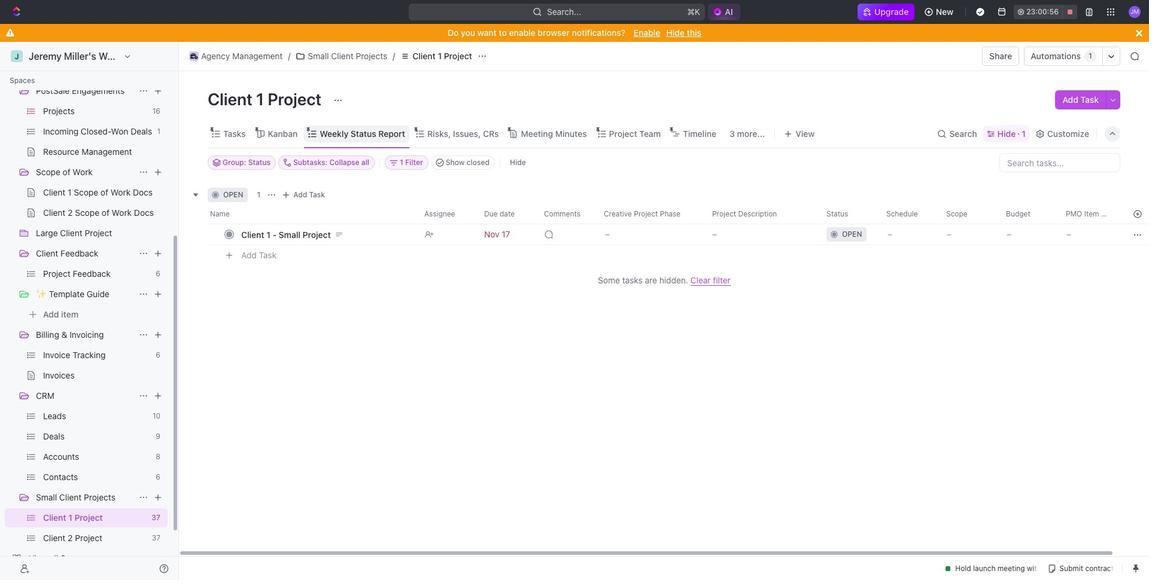 Task type: vqa. For each thing, say whether or not it's contained in the screenshot.


Task type: locate. For each thing, give the bounding box(es) containing it.
1 horizontal spatial agency management
[[201, 51, 283, 61]]

– for fifth – dropdown button from the right
[[605, 229, 610, 239]]

feedback
[[61, 248, 98, 259], [73, 269, 111, 279]]

0 vertical spatial client 1 project link
[[398, 49, 475, 63]]

invoice tracking
[[43, 350, 106, 360]]

0 vertical spatial small
[[308, 51, 329, 61]]

2 vertical spatial of
[[102, 208, 109, 218]]

task for the bottom the add task button
[[259, 250, 277, 260]]

client 1 project up client 2 project
[[43, 513, 103, 523]]

feedback for project feedback
[[73, 269, 111, 279]]

0 vertical spatial 2
[[68, 208, 73, 218]]

project up view all spaces link
[[75, 533, 102, 544]]

add
[[1063, 95, 1079, 105], [293, 190, 307, 199], [241, 250, 257, 260], [43, 310, 59, 320]]

status for group:
[[248, 158, 271, 167]]

work up client 2 scope of work docs link
[[111, 187, 131, 198]]

of down resource
[[63, 167, 70, 177]]

0 vertical spatial agency management
[[201, 51, 283, 61]]

weekly
[[320, 128, 349, 139]]

assignee
[[424, 210, 455, 219]]

agency inside 'sidebar' navigation
[[29, 65, 58, 75]]

status button
[[820, 205, 879, 224]]

2 37 from the top
[[152, 534, 160, 543]]

/
[[288, 51, 291, 61], [393, 51, 395, 61]]

incoming closed-won deals link
[[43, 122, 152, 141]]

name
[[210, 210, 230, 219]]

0 vertical spatial task
[[1081, 95, 1099, 105]]

project team
[[609, 128, 661, 139]]

client 1 project
[[413, 51, 472, 61], [208, 89, 325, 109], [43, 513, 103, 523]]

1 horizontal spatial small
[[279, 230, 301, 240]]

creative project phase
[[604, 210, 681, 219]]

client 1 project link
[[398, 49, 475, 63], [43, 509, 147, 528]]

deals down leads in the left of the page
[[43, 432, 65, 442]]

meeting minutes
[[521, 128, 587, 139]]

1 vertical spatial docs
[[134, 208, 154, 218]]

4 – from the left
[[947, 229, 952, 239]]

open up the name
[[223, 190, 243, 199]]

share button
[[982, 47, 1020, 66]]

1 vertical spatial spaces
[[60, 554, 89, 564]]

1 horizontal spatial status
[[351, 128, 376, 139]]

1 vertical spatial business time image
[[12, 67, 21, 74]]

project team link
[[607, 125, 661, 142]]

– for 3rd – dropdown button from right
[[947, 229, 952, 239]]

1 vertical spatial status
[[248, 158, 271, 167]]

1 vertical spatial agency management
[[29, 65, 110, 75]]

scope right schedule dropdown button
[[946, 210, 968, 219]]

view inside view button
[[796, 128, 815, 139]]

business time image
[[190, 53, 198, 59], [12, 67, 21, 74]]

0 horizontal spatial small
[[36, 493, 57, 503]]

you
[[461, 28, 475, 38]]

client 1 project up kanban link
[[208, 89, 325, 109]]

3 6 from the top
[[156, 473, 160, 482]]

project left phase
[[634, 210, 658, 219]]

do you want to enable browser notifications? enable hide this
[[448, 28, 702, 38]]

0 horizontal spatial agency management
[[29, 65, 110, 75]]

status right the group:
[[248, 158, 271, 167]]

0 horizontal spatial hide
[[510, 158, 526, 167]]

view inside view all spaces link
[[29, 554, 47, 564]]

comments
[[544, 210, 581, 219]]

view right more...
[[796, 128, 815, 139]]

2 vertical spatial task
[[259, 250, 277, 260]]

2 vertical spatial management
[[82, 147, 132, 157]]

tasks
[[223, 128, 246, 139]]

1 vertical spatial all
[[50, 554, 58, 564]]

project up client 2 project link
[[75, 513, 103, 523]]

2 horizontal spatial task
[[1081, 95, 1099, 105]]

1 horizontal spatial client 1 project link
[[398, 49, 475, 63]]

1 vertical spatial small client projects
[[36, 493, 115, 503]]

task down -
[[259, 250, 277, 260]]

closed
[[467, 158, 490, 167]]

add item button
[[5, 305, 168, 324]]

of
[[63, 167, 70, 177], [101, 187, 108, 198], [102, 208, 109, 218]]

date
[[500, 210, 515, 219]]

1 horizontal spatial projects
[[84, 493, 115, 503]]

leads
[[43, 411, 66, 421]]

business time image inside agency management link
[[190, 53, 198, 59]]

2 2 from the top
[[68, 533, 73, 544]]

1 vertical spatial hide
[[998, 128, 1016, 139]]

1 vertical spatial open
[[842, 230, 862, 239]]

client 1 project link down do
[[398, 49, 475, 63]]

0 horizontal spatial business time image
[[12, 67, 21, 74]]

0 horizontal spatial agency management link
[[29, 61, 165, 80]]

jeremy miller's workspace, , element
[[11, 50, 23, 62]]

browser
[[538, 28, 570, 38]]

add item
[[43, 310, 78, 320]]

1 – button from the left
[[597, 224, 705, 245]]

more...
[[737, 128, 765, 139]]

customize
[[1048, 128, 1090, 139]]

hide inside button
[[510, 158, 526, 167]]

2 / from the left
[[393, 51, 395, 61]]

template
[[49, 289, 84, 299]]

23:00:56
[[1027, 7, 1059, 16]]

0 horizontal spatial status
[[248, 158, 271, 167]]

business time image inside tree
[[12, 67, 21, 74]]

1 horizontal spatial /
[[393, 51, 395, 61]]

1 vertical spatial deals
[[43, 432, 65, 442]]

0 horizontal spatial spaces
[[10, 76, 35, 85]]

billing
[[36, 330, 59, 340]]

hide left this at the right of page
[[666, 28, 685, 38]]

risks, issues, crs link
[[425, 125, 499, 142]]

kanban
[[268, 128, 298, 139]]

1 – from the left
[[605, 229, 610, 239]]

creative
[[604, 210, 632, 219]]

status left report
[[351, 128, 376, 139]]

2 horizontal spatial small
[[308, 51, 329, 61]]

contacts
[[43, 472, 78, 483]]

1 vertical spatial of
[[101, 187, 108, 198]]

1 37 from the top
[[152, 514, 160, 523]]

0 horizontal spatial open
[[223, 190, 243, 199]]

2 horizontal spatial hide
[[998, 128, 1016, 139]]

clear filter link
[[690, 275, 731, 286]]

1 horizontal spatial agency
[[201, 51, 230, 61]]

search button
[[934, 125, 981, 142]]

2 horizontal spatial projects
[[356, 51, 387, 61]]

work for 2
[[112, 208, 132, 218]]

management inside resource management 'link'
[[82, 147, 132, 157]]

2 6 from the top
[[156, 351, 160, 360]]

project description
[[712, 210, 777, 219]]

2 vertical spatial 6
[[156, 473, 160, 482]]

subtasks: collapse all
[[293, 158, 369, 167]]

0 vertical spatial add task button
[[1056, 90, 1106, 110]]

✨
[[36, 289, 47, 299]]

1 inside dropdown button
[[400, 158, 403, 167]]

– down scope "dropdown button"
[[947, 229, 952, 239]]

incoming closed-won deals 1
[[43, 126, 160, 136]]

client 1 project link up client 2 project link
[[43, 509, 147, 528]]

2 horizontal spatial add task
[[1063, 95, 1099, 105]]

project down name dropdown button
[[303, 230, 331, 240]]

0 vertical spatial 37
[[152, 514, 160, 523]]

weekly status report link
[[317, 125, 405, 142]]

0 horizontal spatial task
[[259, 250, 277, 260]]

0 horizontal spatial small client projects link
[[36, 488, 134, 508]]

scope inside scope "dropdown button"
[[946, 210, 968, 219]]

1 vertical spatial task
[[309, 190, 325, 199]]

feedback inside client feedback link
[[61, 248, 98, 259]]

project left the team
[[609, 128, 637, 139]]

show
[[446, 158, 465, 167]]

hide right search
[[998, 128, 1016, 139]]

2 vertical spatial work
[[112, 208, 132, 218]]

leads link
[[43, 407, 148, 426]]

all down client 2 project
[[50, 554, 58, 564]]

2 vertical spatial status
[[827, 210, 848, 219]]

client 1 project down do
[[413, 51, 472, 61]]

– down creative
[[605, 229, 610, 239]]

new
[[936, 7, 954, 17]]

1 vertical spatial client 1 project link
[[43, 509, 147, 528]]

client
[[331, 51, 354, 61], [413, 51, 436, 61], [208, 89, 253, 109], [43, 187, 65, 198], [43, 208, 65, 218], [60, 228, 82, 238], [241, 230, 264, 240], [36, 248, 58, 259], [59, 493, 82, 503], [43, 513, 66, 523], [43, 533, 65, 544]]

management for leftmost agency management link
[[60, 65, 110, 75]]

view
[[796, 128, 815, 139], [29, 554, 47, 564]]

– down pmo
[[1067, 229, 1072, 239]]

add task up name dropdown button
[[293, 190, 325, 199]]

task up name dropdown button
[[309, 190, 325, 199]]

add up name dropdown button
[[293, 190, 307, 199]]

scope down resource
[[36, 167, 60, 177]]

schedule
[[887, 210, 918, 219]]

open down status dropdown button
[[842, 230, 862, 239]]

deals
[[131, 126, 152, 136], [43, 432, 65, 442]]

docs up client 2 scope of work docs link
[[133, 187, 153, 198]]

project inside dropdown button
[[712, 210, 736, 219]]

1 inside incoming closed-won deals 1
[[157, 127, 160, 136]]

due date
[[484, 210, 515, 219]]

open button
[[820, 224, 879, 245]]

2 vertical spatial small
[[36, 493, 57, 503]]

filter
[[713, 275, 731, 286]]

name button
[[208, 205, 417, 224]]

add task button up customize at the top right of the page
[[1056, 90, 1106, 110]]

0 vertical spatial of
[[63, 167, 70, 177]]

some tasks are hidden. clear filter
[[598, 275, 731, 286]]

1 vertical spatial client 1 project
[[208, 89, 325, 109]]

small client projects
[[308, 51, 387, 61], [36, 493, 115, 503]]

of down client 1 scope of work docs link
[[102, 208, 109, 218]]

large client project
[[36, 228, 112, 238]]

add task button
[[1056, 90, 1106, 110], [279, 188, 330, 202], [236, 248, 281, 263]]

37 for client 2 project
[[152, 534, 160, 543]]

add task down -
[[241, 250, 277, 260]]

0 vertical spatial hide
[[666, 28, 685, 38]]

client 1 project inside 'sidebar' navigation
[[43, 513, 103, 523]]

hide for hide
[[510, 158, 526, 167]]

2 up "large client project"
[[68, 208, 73, 218]]

work for 1
[[111, 187, 131, 198]]

of up client 2 scope of work docs link
[[101, 187, 108, 198]]

– inside button
[[712, 229, 717, 239]]

2 up view all spaces
[[68, 533, 73, 544]]

1 horizontal spatial add task
[[293, 190, 325, 199]]

1 vertical spatial view
[[29, 554, 47, 564]]

0 vertical spatial spaces
[[10, 76, 35, 85]]

docs down client 1 scope of work docs link
[[134, 208, 154, 218]]

resource
[[43, 147, 79, 157]]

add left item
[[43, 310, 59, 320]]

add task up customize at the top right of the page
[[1063, 95, 1099, 105]]

add task button up name dropdown button
[[279, 188, 330, 202]]

billing & invoicing link
[[36, 326, 134, 345]]

1 vertical spatial management
[[60, 65, 110, 75]]

add up customize at the top right of the page
[[1063, 95, 1079, 105]]

2 vertical spatial client 1 project
[[43, 513, 103, 523]]

task up customize at the top right of the page
[[1081, 95, 1099, 105]]

2 vertical spatial hide
[[510, 158, 526, 167]]

feedback inside project feedback link
[[73, 269, 111, 279]]

client feedback
[[36, 248, 98, 259]]

0 horizontal spatial small client projects
[[36, 493, 115, 503]]

1 horizontal spatial small client projects link
[[293, 49, 390, 63]]

1 horizontal spatial view
[[796, 128, 815, 139]]

✨ template guide link
[[36, 285, 134, 304]]

– down 'budget' at top right
[[1007, 229, 1012, 239]]

status inside dropdown button
[[827, 210, 848, 219]]

view down client 2 project
[[29, 554, 47, 564]]

invoices
[[43, 371, 75, 381]]

spaces down j
[[10, 76, 35, 85]]

0 horizontal spatial projects
[[43, 106, 75, 116]]

0 horizontal spatial view
[[29, 554, 47, 564]]

tree
[[5, 0, 168, 581]]

feedback down client feedback link
[[73, 269, 111, 279]]

0 vertical spatial 6
[[156, 269, 160, 278]]

project up template
[[43, 269, 70, 279]]

1 horizontal spatial all
[[361, 158, 369, 167]]

0 vertical spatial view
[[796, 128, 815, 139]]

2 vertical spatial add task
[[241, 250, 277, 260]]

spaces down client 2 project
[[60, 554, 89, 564]]

1 vertical spatial work
[[111, 187, 131, 198]]

– down project description
[[712, 229, 717, 239]]

scope down scope of work link
[[74, 187, 98, 198]]

0 vertical spatial business time image
[[190, 53, 198, 59]]

projects
[[356, 51, 387, 61], [43, 106, 75, 116], [84, 493, 115, 503]]

0 horizontal spatial /
[[288, 51, 291, 61]]

– down schedule
[[888, 229, 893, 239]]

deals right won
[[131, 126, 152, 136]]

add task for top the add task button
[[1063, 95, 1099, 105]]

1 vertical spatial add task
[[293, 190, 325, 199]]

status for weekly
[[351, 128, 376, 139]]

37
[[152, 514, 160, 523], [152, 534, 160, 543]]

filter
[[405, 158, 423, 167]]

to
[[499, 28, 507, 38]]

schedule button
[[879, 205, 939, 224]]

project feedback
[[43, 269, 111, 279]]

0 vertical spatial feedback
[[61, 248, 98, 259]]

1 vertical spatial 37
[[152, 534, 160, 543]]

hide down meeting at the left
[[510, 158, 526, 167]]

work down resource management
[[73, 167, 93, 177]]

1 vertical spatial agency
[[29, 65, 58, 75]]

due date button
[[477, 205, 537, 224]]

2 – button from the left
[[880, 224, 939, 245]]

feedback up project feedback
[[61, 248, 98, 259]]

1 2 from the top
[[68, 208, 73, 218]]

0 horizontal spatial add task
[[241, 250, 277, 260]]

1 6 from the top
[[156, 269, 160, 278]]

0 horizontal spatial agency
[[29, 65, 58, 75]]

work down client 1 scope of work docs link
[[112, 208, 132, 218]]

scope down client 1 scope of work docs
[[75, 208, 99, 218]]

status up open dropdown button
[[827, 210, 848, 219]]

type
[[1101, 210, 1118, 219]]

project left description
[[712, 210, 736, 219]]

1 vertical spatial small client projects link
[[36, 488, 134, 508]]

1 vertical spatial feedback
[[73, 269, 111, 279]]

3 – from the left
[[888, 229, 893, 239]]

upgrade link
[[858, 4, 915, 20]]

2 – from the left
[[712, 229, 717, 239]]

1 horizontal spatial open
[[842, 230, 862, 239]]

6 – from the left
[[1067, 229, 1072, 239]]

view for view all spaces
[[29, 554, 47, 564]]

all right collapse
[[361, 158, 369, 167]]

0 vertical spatial status
[[351, 128, 376, 139]]

client feedback link
[[36, 244, 134, 263]]

add task button down -
[[236, 248, 281, 263]]

0 horizontal spatial client 1 project
[[43, 513, 103, 523]]

view for view
[[796, 128, 815, 139]]

work
[[73, 167, 93, 177], [111, 187, 131, 198], [112, 208, 132, 218]]

invoices link
[[43, 366, 165, 386]]

group: status
[[223, 158, 271, 167]]

miller's
[[64, 51, 96, 62]]

5 – from the left
[[1007, 229, 1012, 239]]

accounts link
[[43, 448, 151, 467]]

1 horizontal spatial deals
[[131, 126, 152, 136]]

enable
[[509, 28, 536, 38]]

1 horizontal spatial agency management link
[[186, 49, 286, 63]]

closed-
[[81, 126, 111, 136]]

1 horizontal spatial client 1 project
[[208, 89, 325, 109]]



Task type: describe. For each thing, give the bounding box(es) containing it.
large
[[36, 228, 58, 238]]

2 for project
[[68, 533, 73, 544]]

postsale engagements
[[36, 86, 125, 96]]

meeting minutes link
[[519, 125, 587, 142]]

scope inside client 1 scope of work docs link
[[74, 187, 98, 198]]

team
[[640, 128, 661, 139]]

projects link
[[43, 102, 148, 121]]

1 horizontal spatial hide
[[666, 28, 685, 38]]

open inside dropdown button
[[842, 230, 862, 239]]

item
[[61, 310, 78, 320]]

6 for feedback
[[156, 269, 160, 278]]

jeremy miller's workspace
[[29, 51, 148, 62]]

5 – button from the left
[[1059, 224, 1119, 245]]

client 1 - small project
[[241, 230, 331, 240]]

issues,
[[453, 128, 481, 139]]

upgrade
[[874, 7, 909, 17]]

project down client 2 scope of work docs
[[85, 228, 112, 238]]

4 – button from the left
[[999, 224, 1059, 245]]

✨ template guide
[[36, 289, 109, 299]]

task for top the add task button
[[1081, 95, 1099, 105]]

crm link
[[36, 387, 134, 406]]

– for fourth – dropdown button from the right
[[888, 229, 893, 239]]

project up "kanban"
[[268, 89, 322, 109]]

clear
[[690, 275, 711, 286]]

crs
[[483, 128, 499, 139]]

0 horizontal spatial deals
[[43, 432, 65, 442]]

small inside tree
[[36, 493, 57, 503]]

37 for client 1 project
[[152, 514, 160, 523]]

tree containing agency management
[[5, 0, 168, 581]]

scope of work
[[36, 167, 93, 177]]

guide
[[87, 289, 109, 299]]

show closed button
[[431, 156, 495, 170]]

due
[[484, 210, 498, 219]]

meeting
[[521, 128, 553, 139]]

1 horizontal spatial task
[[309, 190, 325, 199]]

0 vertical spatial projects
[[356, 51, 387, 61]]

search
[[950, 128, 977, 139]]

incoming
[[43, 126, 79, 136]]

comments button
[[537, 205, 597, 224]]

-
[[273, 230, 277, 240]]

2 for scope
[[68, 208, 73, 218]]

– for 5th – dropdown button from left
[[1067, 229, 1072, 239]]

scope inside client 2 scope of work docs link
[[75, 208, 99, 218]]

this
[[687, 28, 702, 38]]

1 vertical spatial projects
[[43, 106, 75, 116]]

jm
[[1131, 8, 1139, 15]]

are
[[645, 275, 657, 286]]

crm
[[36, 391, 54, 401]]

0 vertical spatial all
[[361, 158, 369, 167]]

tasks
[[622, 275, 643, 286]]

ai
[[725, 7, 733, 17]]

assignee button
[[417, 205, 477, 224]]

sidebar navigation
[[0, 0, 181, 581]]

ai button
[[708, 4, 740, 20]]

postsale engagements link
[[36, 81, 134, 101]]

share
[[990, 51, 1013, 61]]

customize button
[[1032, 125, 1093, 142]]

client 2 scope of work docs link
[[43, 204, 165, 223]]

3 – button from the left
[[939, 224, 999, 245]]

0 vertical spatial small client projects link
[[293, 49, 390, 63]]

j
[[15, 52, 19, 61]]

of for 1
[[101, 187, 108, 198]]

client 2 project
[[43, 533, 102, 544]]

small inside the 'client 1 - small project' link
[[279, 230, 301, 240]]

project down do
[[444, 51, 472, 61]]

view all spaces link
[[5, 550, 165, 569]]

scope button
[[939, 205, 999, 224]]

risks,
[[427, 128, 451, 139]]

invoice tracking link
[[43, 346, 151, 365]]

resource management
[[43, 147, 132, 157]]

view all spaces
[[29, 554, 89, 564]]

0 vertical spatial agency
[[201, 51, 230, 61]]

postsale
[[36, 86, 70, 96]]

won
[[111, 126, 128, 136]]

project description button
[[705, 205, 820, 224]]

Search tasks... text field
[[1000, 154, 1120, 172]]

scope inside scope of work link
[[36, 167, 60, 177]]

do
[[448, 28, 459, 38]]

&
[[61, 330, 67, 340]]

0 vertical spatial management
[[232, 51, 283, 61]]

6 for tracking
[[156, 351, 160, 360]]

project inside dropdown button
[[634, 210, 658, 219]]

invoice
[[43, 350, 70, 360]]

docs for client 1 scope of work docs
[[133, 187, 153, 198]]

feedback for client feedback
[[61, 248, 98, 259]]

0 vertical spatial work
[[73, 167, 93, 177]]

add inside add item button
[[43, 310, 59, 320]]

deals link
[[43, 427, 151, 447]]

1 / from the left
[[288, 51, 291, 61]]

hidden.
[[659, 275, 688, 286]]

1 filter button
[[385, 156, 429, 170]]

budget button
[[999, 205, 1059, 224]]

all inside 'sidebar' navigation
[[50, 554, 58, 564]]

management for resource management 'link'
[[82, 147, 132, 157]]

1 horizontal spatial spaces
[[60, 554, 89, 564]]

add task for the bottom the add task button
[[241, 250, 277, 260]]

1 horizontal spatial small client projects
[[308, 51, 387, 61]]

show closed
[[446, 158, 490, 167]]

small client projects inside tree
[[36, 493, 115, 503]]

of for 2
[[102, 208, 109, 218]]

budget
[[1006, 210, 1031, 219]]

– for 4th – dropdown button from left
[[1007, 229, 1012, 239]]

tasks link
[[221, 125, 246, 142]]

1 vertical spatial add task button
[[279, 188, 330, 202]]

want
[[478, 28, 497, 38]]

collapse
[[330, 158, 360, 167]]

add down client 1 - small project
[[241, 250, 257, 260]]

0 vertical spatial open
[[223, 190, 243, 199]]

agency management inside 'sidebar' navigation
[[29, 65, 110, 75]]

docs for client 2 scope of work docs
[[134, 208, 154, 218]]

jm button
[[1125, 2, 1145, 22]]

resource management link
[[43, 142, 165, 162]]

client 1 scope of work docs
[[43, 187, 153, 198]]

report
[[379, 128, 405, 139]]

– button
[[705, 224, 820, 245]]

– for – button
[[712, 229, 717, 239]]

9
[[156, 432, 160, 441]]

2 vertical spatial projects
[[84, 493, 115, 503]]

hide for hide 1
[[998, 128, 1016, 139]]

2 vertical spatial add task button
[[236, 248, 281, 263]]

creative project phase button
[[597, 205, 705, 224]]

0 vertical spatial client 1 project
[[413, 51, 472, 61]]

risks, issues, crs
[[427, 128, 499, 139]]

enable
[[634, 28, 660, 38]]

item
[[1085, 210, 1099, 219]]

tracking
[[73, 350, 106, 360]]

client 2 project link
[[43, 529, 147, 548]]

0 vertical spatial deals
[[131, 126, 152, 136]]



